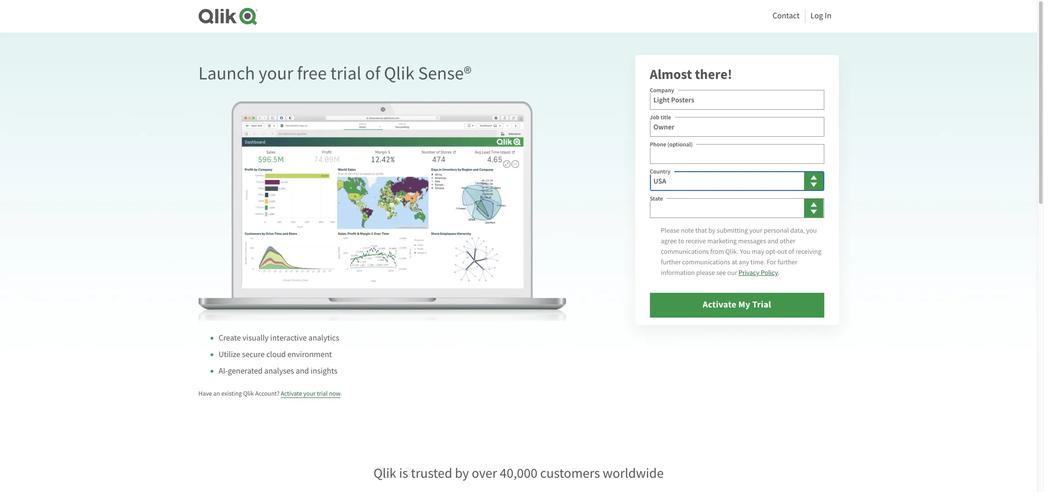 Task type: vqa. For each thing, say whether or not it's contained in the screenshot.
WATCH
no



Task type: locate. For each thing, give the bounding box(es) containing it.
1 horizontal spatial and
[[768, 236, 779, 246]]

contact link
[[773, 8, 800, 23]]

phone
[[650, 141, 667, 148]]

by
[[709, 226, 716, 235], [455, 465, 469, 482]]

an
[[213, 389, 220, 398]]

0 horizontal spatial your
[[259, 62, 294, 85]]

1 horizontal spatial .
[[778, 268, 780, 277]]

your right activate
[[304, 389, 316, 398]]

marketing
[[708, 236, 737, 246]]

your up messages on the top of the page
[[750, 226, 763, 235]]

2 horizontal spatial your
[[750, 226, 763, 235]]

job title
[[650, 113, 672, 121]]

you
[[741, 247, 751, 256]]

of inside "please note that by submitting your personal data, you agree to receive marketing messages and other communications from qlik. you may opt-out of receiving further communications at any time. for further information please see our"
[[789, 247, 795, 256]]

privacy policy link
[[739, 268, 778, 277]]

your inside "please note that by submitting your personal data, you agree to receive marketing messages and other communications from qlik. you may opt-out of receiving further communications at any time. for further information please see our"
[[750, 226, 763, 235]]

trial left now
[[317, 389, 328, 398]]

messages
[[739, 236, 767, 246]]

launch your free trial of qlik sense®
[[199, 62, 472, 85]]

activate
[[281, 389, 302, 398]]

country
[[650, 168, 671, 175]]

0 horizontal spatial by
[[455, 465, 469, 482]]

qlik right existing
[[243, 389, 254, 398]]

2 vertical spatial your
[[304, 389, 316, 398]]

1 horizontal spatial of
[[789, 247, 795, 256]]

over
[[472, 465, 497, 482]]

0 vertical spatial of
[[365, 62, 381, 85]]

policy
[[761, 268, 778, 277]]

cloud
[[267, 349, 286, 360]]

qlik left is at the bottom left
[[374, 465, 397, 482]]

personal
[[764, 226, 790, 235]]

qlik is trusted by over 40,000 customers worldwide
[[374, 465, 664, 482]]

analyses
[[264, 366, 294, 376]]

of
[[365, 62, 381, 85], [789, 247, 795, 256]]

1 vertical spatial .
[[341, 389, 342, 398]]

further
[[661, 258, 681, 267], [778, 258, 798, 267]]

communications down 'to'
[[661, 247, 709, 256]]

please note that by submitting your personal data, you agree to receive marketing messages and other communications from qlik. you may opt-out of receiving further communications at any time. for further information please see our
[[661, 226, 822, 277]]

and down environment
[[296, 366, 309, 376]]

create
[[219, 333, 241, 343]]

1 further from the left
[[661, 258, 681, 267]]

your
[[259, 62, 294, 85], [750, 226, 763, 235], [304, 389, 316, 398]]

that
[[696, 226, 708, 235]]

1 vertical spatial trial
[[317, 389, 328, 398]]

2 further from the left
[[778, 258, 798, 267]]

worldwide
[[603, 465, 664, 482]]

by inside "please note that by submitting your personal data, you agree to receive marketing messages and other communications from qlik. you may opt-out of receiving further communications at any time. for further information please see our"
[[709, 226, 716, 235]]

create visually interactive analytics
[[219, 333, 340, 343]]

0 vertical spatial .
[[778, 268, 780, 277]]

account?
[[255, 389, 280, 398]]

1 vertical spatial qlik
[[243, 389, 254, 398]]

1 horizontal spatial by
[[709, 226, 716, 235]]

and up opt-
[[768, 236, 779, 246]]

qlik left sense®
[[384, 62, 415, 85]]

you
[[807, 226, 817, 235]]

.
[[778, 268, 780, 277], [341, 389, 342, 398]]

log
[[811, 10, 824, 21]]

further down out
[[778, 258, 798, 267]]

0 horizontal spatial of
[[365, 62, 381, 85]]

state
[[650, 195, 663, 202]]

qlik
[[384, 62, 415, 85], [243, 389, 254, 398], [374, 465, 397, 482]]

submitting
[[717, 226, 749, 235]]

any
[[739, 258, 750, 267]]

trial right free
[[331, 62, 362, 85]]

None submit
[[650, 293, 825, 318]]

almost
[[650, 65, 693, 84]]

0 horizontal spatial further
[[661, 258, 681, 267]]

existing
[[221, 389, 242, 398]]

trial
[[331, 62, 362, 85], [317, 389, 328, 398]]

0 vertical spatial by
[[709, 226, 716, 235]]

communications up please
[[683, 258, 731, 267]]

opt-
[[766, 247, 778, 256]]

further up information
[[661, 258, 681, 267]]

0 vertical spatial trial
[[331, 62, 362, 85]]

contact
[[773, 10, 800, 21]]

job
[[650, 113, 660, 121]]

by left "over"
[[455, 465, 469, 482]]

1 vertical spatial and
[[296, 366, 309, 376]]

1 vertical spatial of
[[789, 247, 795, 256]]

by right that
[[709, 226, 716, 235]]

go to the home page. image
[[199, 7, 257, 25]]

utilize secure cloud environment
[[219, 349, 332, 360]]

communications
[[661, 247, 709, 256], [683, 258, 731, 267]]

may
[[752, 247, 765, 256]]

agree
[[661, 236, 677, 246]]

time.
[[751, 258, 766, 267]]

company
[[650, 86, 675, 94]]

1 vertical spatial your
[[750, 226, 763, 235]]

1 horizontal spatial your
[[304, 389, 316, 398]]

0 horizontal spatial .
[[341, 389, 342, 398]]

0 horizontal spatial and
[[296, 366, 309, 376]]

1 horizontal spatial further
[[778, 258, 798, 267]]

and
[[768, 236, 779, 246], [296, 366, 309, 376]]

1 vertical spatial by
[[455, 465, 469, 482]]

log in link
[[811, 8, 832, 23]]

our
[[728, 268, 738, 277]]

0 vertical spatial your
[[259, 62, 294, 85]]

your left free
[[259, 62, 294, 85]]

0 vertical spatial and
[[768, 236, 779, 246]]

receiving
[[796, 247, 822, 256]]

sense®
[[418, 62, 472, 85]]

1 horizontal spatial trial
[[331, 62, 362, 85]]

there!
[[695, 65, 733, 84]]

please
[[661, 226, 680, 235]]

qlik.
[[726, 247, 739, 256]]



Task type: describe. For each thing, give the bounding box(es) containing it.
insights
[[311, 366, 338, 376]]

at
[[732, 258, 738, 267]]

(optional)
[[668, 141, 693, 148]]

is
[[399, 465, 409, 482]]

analytics
[[309, 333, 340, 343]]

ai-
[[219, 366, 228, 376]]

Phone (optional) text field
[[650, 144, 825, 164]]

40,000
[[500, 465, 538, 482]]

now
[[329, 389, 341, 398]]

0 horizontal spatial trial
[[317, 389, 328, 398]]

free
[[297, 62, 327, 85]]

information
[[661, 268, 695, 277]]

Company text field
[[650, 90, 825, 110]]

see
[[717, 268, 727, 277]]

utilize
[[219, 349, 241, 360]]

have
[[199, 389, 212, 398]]

1 vertical spatial communications
[[683, 258, 731, 267]]

receive
[[686, 236, 707, 246]]

environment
[[288, 349, 332, 360]]

by for that
[[709, 226, 716, 235]]

in
[[825, 10, 832, 21]]

generated
[[228, 366, 263, 376]]

2 vertical spatial qlik
[[374, 465, 397, 482]]

data,
[[791, 226, 805, 235]]

from
[[711, 247, 725, 256]]

visually
[[243, 333, 269, 343]]

trusted
[[411, 465, 453, 482]]

activate your trial now link
[[281, 389, 341, 398]]

note
[[681, 226, 694, 235]]

out
[[778, 247, 788, 256]]

and inside "please note that by submitting your personal data, you agree to receive marketing messages and other communications from qlik. you may opt-out of receiving further communications at any time. for further information please see our"
[[768, 236, 779, 246]]

privacy
[[739, 268, 760, 277]]

launch
[[199, 62, 255, 85]]

for
[[767, 258, 777, 267]]

other
[[780, 236, 796, 246]]

by for trusted
[[455, 465, 469, 482]]

interactive
[[270, 333, 307, 343]]

0 vertical spatial communications
[[661, 247, 709, 256]]

title
[[661, 113, 672, 121]]

log in
[[811, 10, 832, 21]]

secure
[[242, 349, 265, 360]]

almost there!
[[650, 65, 733, 84]]

0 vertical spatial qlik
[[384, 62, 415, 85]]

please
[[697, 268, 715, 277]]

ai-generated analyses and insights
[[219, 366, 338, 376]]

privacy policy .
[[739, 268, 780, 277]]

Job title text field
[[650, 117, 825, 137]]

to
[[679, 236, 685, 246]]

have an existing qlik account? activate your trial now .
[[199, 389, 342, 398]]

customers
[[541, 465, 601, 482]]

phone (optional)
[[650, 141, 693, 148]]



